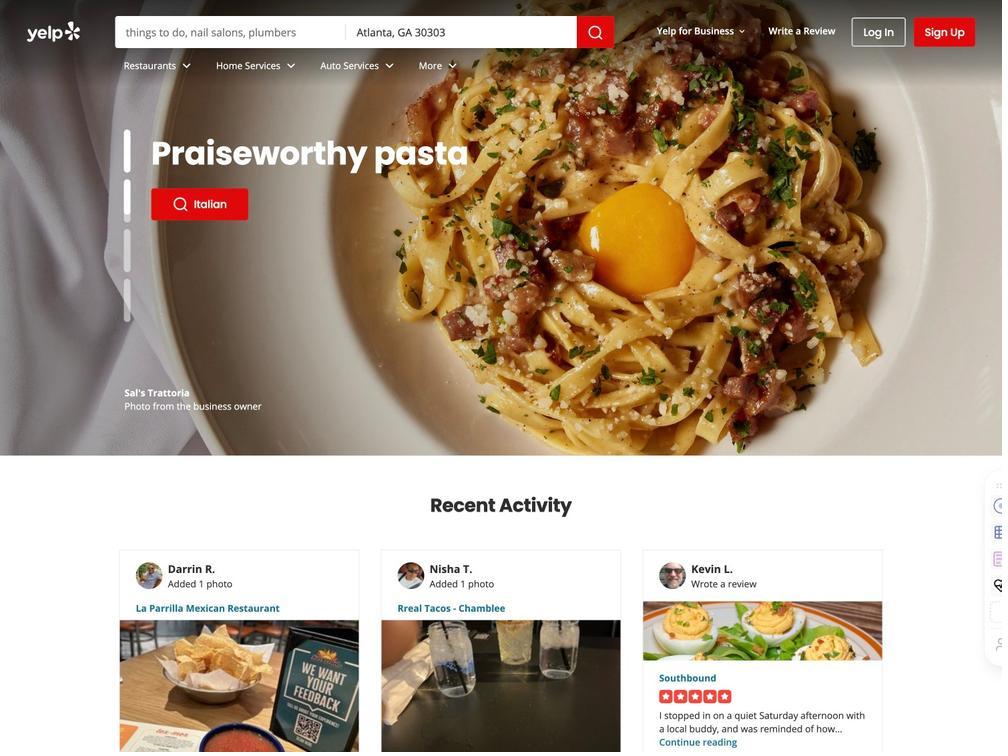 Task type: describe. For each thing, give the bounding box(es) containing it.
16 chevron down v2 image
[[737, 26, 748, 37]]

5 star rating image
[[660, 690, 732, 704]]

photo of darrin r. image
[[136, 563, 163, 590]]

1 select slide image from the top
[[124, 130, 131, 173]]

business categories element
[[113, 48, 976, 87]]

none field the address, neighborhood, city, state or zip
[[346, 16, 577, 48]]

2 24 chevron down v2 image from the left
[[382, 58, 398, 74]]



Task type: vqa. For each thing, say whether or not it's contained in the screenshot.
24 chevron down v2 icon to the right
yes



Task type: locate. For each thing, give the bounding box(es) containing it.
2 24 chevron down v2 image from the left
[[445, 58, 461, 74]]

2 none field from the left
[[346, 16, 577, 48]]

1 24 chevron down v2 image from the left
[[283, 58, 299, 74]]

photo of kevin l. image
[[660, 563, 687, 590]]

explore recent activity section section
[[109, 456, 894, 752]]

1 horizontal spatial 24 chevron down v2 image
[[382, 58, 398, 74]]

1 none field from the left
[[115, 16, 346, 48]]

0 horizontal spatial 24 chevron down v2 image
[[283, 58, 299, 74]]

none field things to do, nail salons, plumbers
[[115, 16, 346, 48]]

things to do, nail salons, plumbers text field
[[115, 16, 346, 48]]

24 chevron down v2 image
[[283, 58, 299, 74], [382, 58, 398, 74]]

24 chevron down v2 image down things to do, nail salons, plumbers field
[[179, 58, 195, 74]]

None search field
[[0, 0, 1003, 87], [115, 16, 615, 48], [0, 0, 1003, 87], [115, 16, 615, 48]]

0 horizontal spatial 24 chevron down v2 image
[[179, 58, 195, 74]]

None field
[[115, 16, 346, 48], [346, 16, 577, 48]]

search image
[[588, 25, 604, 41]]

1 horizontal spatial 24 chevron down v2 image
[[445, 58, 461, 74]]

24 chevron down v2 image
[[179, 58, 195, 74], [445, 58, 461, 74]]

2 select slide image from the top
[[124, 173, 131, 216]]

select slide image
[[124, 130, 131, 173], [124, 173, 131, 216]]

24 chevron down v2 image down the address, neighborhood, city, state or zip field
[[445, 58, 461, 74]]

address, neighborhood, city, state or zip text field
[[346, 16, 577, 48]]

24 search v2 image
[[173, 196, 189, 212]]

1 24 chevron down v2 image from the left
[[179, 58, 195, 74]]

explore banner section banner
[[0, 0, 1003, 456]]

photo of nisha t. image
[[398, 563, 425, 590]]



